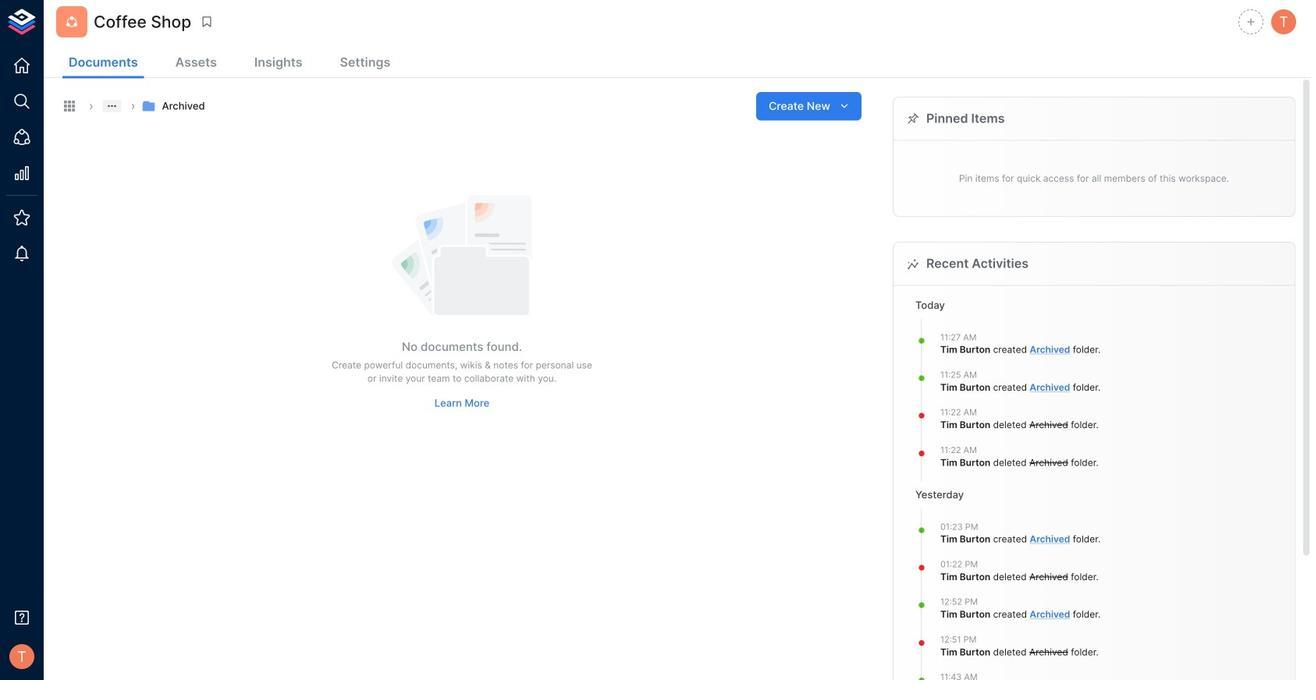 Task type: describe. For each thing, give the bounding box(es) containing it.
show path image
[[103, 100, 122, 112]]



Task type: locate. For each thing, give the bounding box(es) containing it.
bookmark image
[[200, 15, 214, 29]]



Task type: vqa. For each thing, say whether or not it's contained in the screenshot.
Workspace Name text box
no



